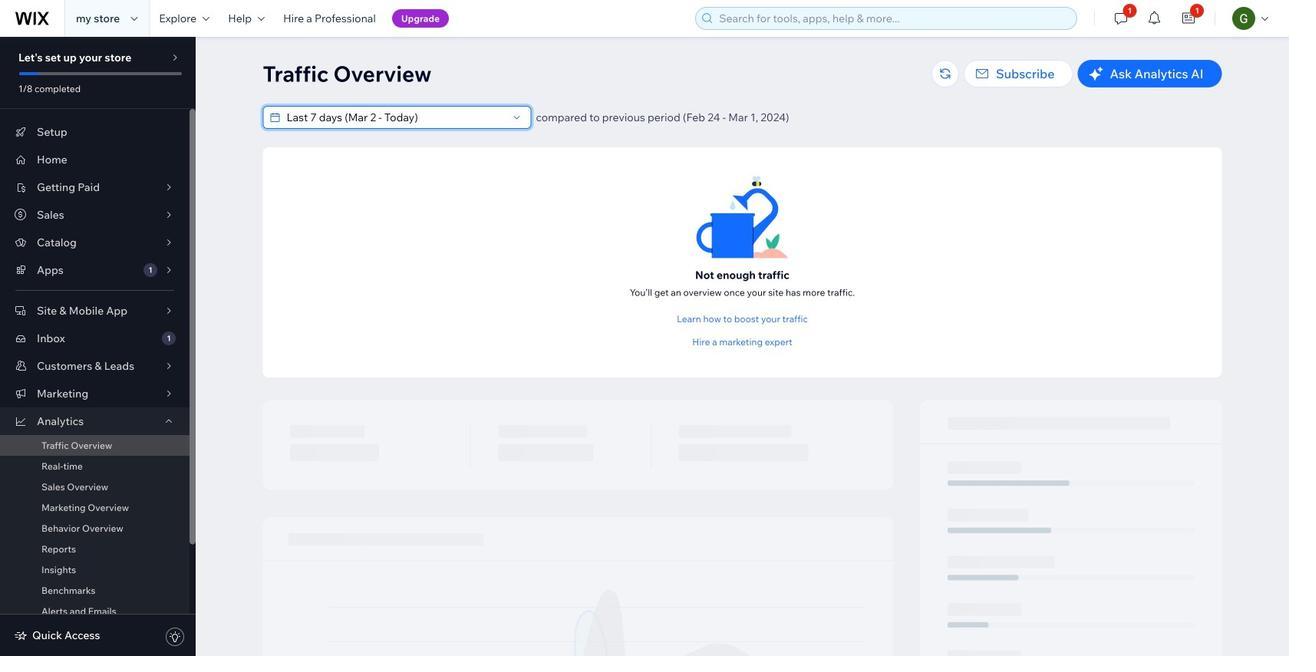 Task type: describe. For each thing, give the bounding box(es) containing it.
page skeleton image
[[263, 401, 1222, 656]]

Search for tools, apps, help & more... field
[[715, 8, 1072, 29]]



Task type: vqa. For each thing, say whether or not it's contained in the screenshot.
Number
no



Task type: locate. For each thing, give the bounding box(es) containing it.
sidebar element
[[0, 37, 196, 656]]

None field
[[282, 107, 508, 128]]



